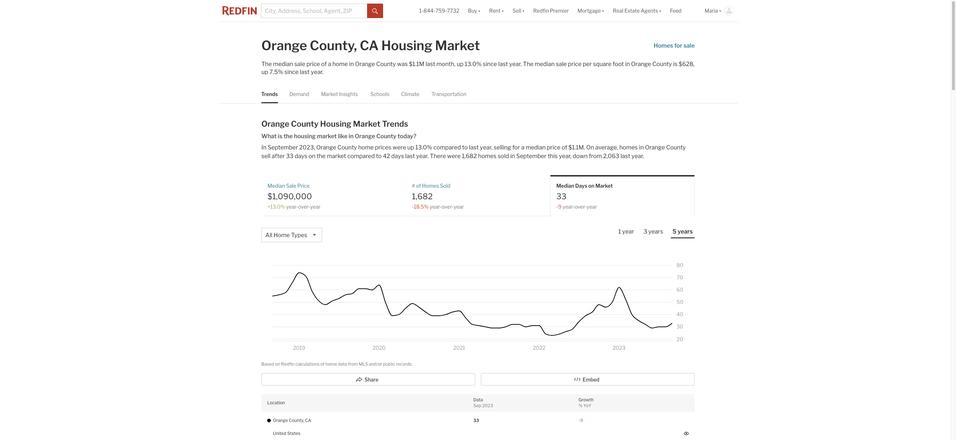 Task type: describe. For each thing, give the bounding box(es) containing it.
1 vertical spatial 9
[[581, 418, 583, 423]]

states
[[287, 431, 301, 436]]

- for 33
[[557, 204, 559, 210]]

0 horizontal spatial september
[[268, 144, 298, 151]]

1 vertical spatial september
[[517, 153, 547, 160]]

$1.1m
[[409, 61, 425, 68]]

sell
[[513, 8, 522, 14]]

demand link
[[290, 85, 310, 103]]

for inside in september 2023, orange county home prices were up 13.0% compared to last year, selling for a median price of $1.1m. on average, homes in orange county sell after 33 days on the market compared to 42 days last year. there were 1,682 homes sold in september this year, down from 2,063 last year.
[[513, 144, 520, 151]]

based on redfin calculations of home data from mls and/or public records.
[[262, 362, 413, 367]]

33 inside in september 2023, orange county home prices were up 13.0% compared to last year, selling for a median price of $1.1m. on average, homes in orange county sell after 33 days on the market compared to 42 days last year. there were 1,682 homes sold in september this year, down from 2,063 last year.
[[286, 153, 294, 160]]

orange county housing market trends
[[262, 119, 408, 129]]

buy ▾ button
[[468, 0, 481, 22]]

2 horizontal spatial price
[[568, 61, 582, 68]]

in right foot at the top right
[[626, 61, 630, 68]]

9 inside median days on market 33 -9 year-over-year
[[559, 204, 562, 210]]

share
[[365, 377, 379, 383]]

market insights link
[[322, 85, 358, 103]]

sale for for
[[684, 42, 695, 49]]

-9
[[579, 418, 583, 423]]

real estate agents ▾ link
[[613, 0, 662, 22]]

7732
[[447, 8, 460, 14]]

759-
[[436, 8, 447, 14]]

united
[[273, 431, 287, 436]]

was
[[397, 61, 408, 68]]

median sale price $1,090,000 +13.0% year-over-year
[[268, 183, 321, 210]]

sell ▾
[[513, 8, 525, 14]]

united states
[[273, 431, 301, 436]]

1 the from the left
[[262, 61, 272, 68]]

market inside in september 2023, orange county home prices were up 13.0% compared to last year, selling for a median price of $1.1m. on average, homes in orange county sell after 33 days on the market compared to 42 days last year. there were 1,682 homes sold in september this year, down from 2,063 last year.
[[327, 153, 346, 160]]

1,682 inside in september 2023, orange county home prices were up 13.0% compared to last year, selling for a median price of $1.1m. on average, homes in orange county sell after 33 days on the market compared to 42 days last year. there were 1,682 homes sold in september this year, down from 2,063 last year.
[[462, 153, 477, 160]]

transportation link
[[432, 85, 467, 103]]

sep
[[474, 403, 482, 409]]

sell ▾ button
[[513, 0, 525, 22]]

sale for median
[[295, 61, 305, 68]]

▾ for sell ▾
[[523, 8, 525, 14]]

from inside in september 2023, orange county home prices were up 13.0% compared to last year, selling for a median price of $1.1m. on average, homes in orange county sell after 33 days on the market compared to 42 days last year. there were 1,682 homes sold in september this year, down from 2,063 last year.
[[589, 153, 602, 160]]

7.5%
[[270, 69, 283, 76]]

submit search image
[[372, 8, 378, 14]]

premier
[[550, 8, 569, 14]]

0 horizontal spatial to
[[376, 153, 382, 160]]

growth % yoy
[[579, 397, 594, 409]]

public
[[383, 362, 395, 367]]

year inside button
[[623, 228, 635, 235]]

1 horizontal spatial sale
[[556, 61, 567, 68]]

0 vertical spatial homes
[[620, 144, 638, 151]]

0 vertical spatial up
[[457, 61, 464, 68]]

share button
[[262, 373, 475, 386]]

location
[[267, 400, 285, 406]]

sold
[[498, 153, 509, 160]]

2 vertical spatial on
[[275, 362, 280, 367]]

days
[[576, 183, 588, 189]]

ca for orange county, ca housing market
[[360, 38, 379, 53]]

in
[[262, 144, 267, 151]]

1,682 inside # of homes sold 1,682 -18.5% year-over-year
[[412, 192, 433, 201]]

median inside in september 2023, orange county home prices were up 13.0% compared to last year, selling for a median price of $1.1m. on average, homes in orange county sell after 33 days on the market compared to 42 days last year. there were 1,682 homes sold in september this year, down from 2,063 last year.
[[526, 144, 546, 151]]

climate link
[[402, 85, 420, 103]]

$628,
[[679, 61, 695, 68]]

mortgage ▾ button
[[574, 0, 609, 22]]

schools link
[[371, 85, 390, 103]]

calculations
[[296, 362, 320, 367]]

types
[[291, 232, 307, 239]]

0 vertical spatial homes
[[654, 42, 674, 49]]

▾ for buy ▾
[[479, 8, 481, 14]]

rent ▾ button
[[485, 0, 509, 22]]

price inside in september 2023, orange county home prices were up 13.0% compared to last year, selling for a median price of $1.1m. on average, homes in orange county sell after 33 days on the market compared to 42 days last year. there were 1,682 homes sold in september this year, down from 2,063 last year.
[[547, 144, 561, 151]]

$1.1m.
[[569, 144, 585, 151]]

redfin premier
[[534, 8, 569, 14]]

trends link
[[262, 85, 278, 103]]

13.0% inside in september 2023, orange county home prices were up 13.0% compared to last year, selling for a median price of $1.1m. on average, homes in orange county sell after 33 days on the market compared to 42 days last year. there were 1,682 homes sold in september this year, down from 2,063 last year.
[[416, 144, 433, 151]]

# of homes sold 1,682 -18.5% year-over-year
[[412, 183, 464, 210]]

$1,090,000
[[268, 192, 312, 201]]

1 vertical spatial were
[[447, 153, 461, 160]]

embed
[[583, 377, 600, 383]]

homes for sale link
[[654, 34, 695, 57]]

prices
[[375, 144, 392, 151]]

of inside in september 2023, orange county home prices were up 13.0% compared to last year, selling for a median price of $1.1m. on average, homes in orange county sell after 33 days on the market compared to 42 days last year. there were 1,682 homes sold in september this year, down from 2,063 last year.
[[562, 144, 568, 151]]

5
[[673, 228, 677, 235]]

redfin inside button
[[534, 8, 549, 14]]

year- for 33
[[563, 204, 575, 210]]

what is the housing market like in orange county today?
[[262, 133, 417, 140]]

year- for 1,682
[[430, 204, 442, 210]]

over- inside median sale price $1,090,000 +13.0% year-over-year
[[298, 204, 310, 210]]

0 horizontal spatial compared
[[348, 153, 375, 160]]

▾ for rent ▾
[[502, 8, 504, 14]]

▾ for maria ▾
[[720, 8, 722, 14]]

is inside the median sale price of a home in orange county was $1.1m last month, up 13.0% since last year. the median sale price per square foot in orange county is $628, up 7.5% since last year.
[[674, 61, 678, 68]]

on
[[587, 144, 594, 151]]

over- for 33
[[575, 204, 587, 210]]

like
[[338, 133, 348, 140]]

3 years button
[[642, 228, 665, 238]]

0 horizontal spatial trends
[[262, 91, 278, 97]]

sell ▾ button
[[509, 0, 529, 22]]

1-844-759-7732 link
[[420, 8, 460, 14]]

what
[[262, 133, 277, 140]]

month,
[[437, 61, 456, 68]]

transportation
[[432, 91, 467, 97]]

sale
[[286, 183, 296, 189]]

sell
[[262, 153, 271, 160]]

1 vertical spatial year,
[[559, 153, 572, 160]]

embed button
[[481, 373, 695, 386]]

yoy
[[584, 403, 592, 409]]

feed button
[[666, 0, 701, 22]]

of inside the median sale price of a home in orange county was $1.1m last month, up 13.0% since last year. the median sale price per square foot in orange county is $628, up 7.5% since last year.
[[321, 61, 327, 68]]

3
[[644, 228, 648, 235]]

1 vertical spatial is
[[278, 133, 283, 140]]

mortgage ▾
[[578, 8, 605, 14]]

median for $1,090,000
[[268, 183, 285, 189]]

market up prices
[[353, 119, 381, 129]]

0 horizontal spatial the
[[284, 133, 293, 140]]

5 years
[[673, 228, 693, 235]]

1 horizontal spatial since
[[483, 61, 497, 68]]

today?
[[398, 133, 417, 140]]

0 horizontal spatial from
[[348, 362, 358, 367]]

0 vertical spatial housing
[[382, 38, 433, 53]]

down
[[573, 153, 588, 160]]

1
[[619, 228, 622, 235]]

orange county, ca housing market
[[262, 38, 480, 53]]

data
[[474, 397, 483, 403]]

ca for orange county, ca
[[305, 418, 311, 423]]

1-
[[420, 8, 424, 14]]

orange county, ca
[[273, 418, 311, 423]]

42
[[383, 153, 390, 160]]



Task type: vqa. For each thing, say whether or not it's contained in the screenshot.
in
yes



Task type: locate. For each thing, give the bounding box(es) containing it.
county, for orange county, ca housing market
[[310, 38, 357, 53]]

per
[[583, 61, 592, 68]]

sale
[[684, 42, 695, 49], [295, 61, 305, 68], [556, 61, 567, 68]]

housing up was
[[382, 38, 433, 53]]

last
[[426, 61, 436, 68], [499, 61, 508, 68], [300, 69, 310, 76], [469, 144, 479, 151], [405, 153, 415, 160], [621, 153, 631, 160]]

0 horizontal spatial ca
[[305, 418, 311, 423]]

1 vertical spatial redfin
[[281, 362, 295, 367]]

and/or
[[369, 362, 382, 367]]

0 horizontal spatial homes
[[422, 183, 439, 189]]

1 horizontal spatial were
[[447, 153, 461, 160]]

1,682
[[462, 153, 477, 160], [412, 192, 433, 201]]

there
[[430, 153, 446, 160]]

market down 'what is the housing market like in orange county today?'
[[327, 153, 346, 160]]

0 horizontal spatial median
[[268, 183, 285, 189]]

year- inside # of homes sold 1,682 -18.5% year-over-year
[[430, 204, 442, 210]]

this
[[548, 153, 558, 160]]

1 horizontal spatial from
[[589, 153, 602, 160]]

up inside in september 2023, orange county home prices were up 13.0% compared to last year, selling for a median price of $1.1m. on average, homes in orange county sell after 33 days on the market compared to 42 days last year. there were 1,682 homes sold in september this year, down from 2,063 last year.
[[408, 144, 414, 151]]

13.0% right 'month,'
[[465, 61, 482, 68]]

City, Address, School, Agent, ZIP search field
[[261, 4, 367, 18]]

1 vertical spatial since
[[285, 69, 299, 76]]

▾ right rent
[[502, 8, 504, 14]]

real estate agents ▾ button
[[609, 0, 666, 22]]

0 horizontal spatial the
[[262, 61, 272, 68]]

2 vertical spatial up
[[408, 144, 414, 151]]

the median sale price of a home in orange county was $1.1m last month, up 13.0% since last year. the median sale price per square foot in orange county is $628, up 7.5% since last year.
[[262, 61, 695, 76]]

year, left selling
[[480, 144, 493, 151]]

1 horizontal spatial homes
[[654, 42, 674, 49]]

median left days
[[557, 183, 575, 189]]

market left the insights
[[322, 91, 338, 97]]

0 horizontal spatial is
[[278, 133, 283, 140]]

mortgage
[[578, 8, 601, 14]]

0 vertical spatial year,
[[480, 144, 493, 151]]

up left 7.5%
[[262, 69, 268, 76]]

1 horizontal spatial september
[[517, 153, 547, 160]]

1 vertical spatial the
[[317, 153, 326, 160]]

0 horizontal spatial housing
[[320, 119, 352, 129]]

home left prices
[[358, 144, 374, 151]]

a inside in september 2023, orange county home prices were up 13.0% compared to last year, selling for a median price of $1.1m. on average, homes in orange county sell after 33 days on the market compared to 42 days last year. there were 1,682 homes sold in september this year, down from 2,063 last year.
[[522, 144, 525, 151]]

0 vertical spatial the
[[284, 133, 293, 140]]

year, right this
[[559, 153, 572, 160]]

0 vertical spatial ca
[[360, 38, 379, 53]]

market down "orange county housing market trends"
[[317, 133, 337, 140]]

2 vertical spatial home
[[326, 362, 337, 367]]

13.0%
[[465, 61, 482, 68], [416, 144, 433, 151]]

2023
[[482, 403, 493, 409]]

trends up today?
[[382, 119, 408, 129]]

2 over- from the left
[[442, 204, 454, 210]]

2 horizontal spatial year-
[[563, 204, 575, 210]]

rent
[[490, 8, 501, 14]]

on inside median days on market 33 -9 year-over-year
[[589, 183, 595, 189]]

of right calculations at bottom
[[321, 362, 325, 367]]

home
[[333, 61, 348, 68], [358, 144, 374, 151], [326, 362, 337, 367]]

real
[[613, 8, 624, 14]]

1 vertical spatial a
[[522, 144, 525, 151]]

1 median from the left
[[268, 183, 285, 189]]

buy
[[468, 8, 477, 14]]

3 ▾ from the left
[[523, 8, 525, 14]]

records.
[[396, 362, 413, 367]]

redfin left calculations at bottom
[[281, 362, 295, 367]]

1 vertical spatial home
[[358, 144, 374, 151]]

homes for sale
[[654, 42, 695, 49]]

sale up demand
[[295, 61, 305, 68]]

1 vertical spatial to
[[376, 153, 382, 160]]

1 vertical spatial on
[[589, 183, 595, 189]]

agents
[[641, 8, 658, 14]]

2 horizontal spatial up
[[457, 61, 464, 68]]

maria ▾
[[705, 8, 722, 14]]

is right what
[[278, 133, 283, 140]]

5 ▾ from the left
[[659, 8, 662, 14]]

0 horizontal spatial county,
[[289, 418, 304, 423]]

0 horizontal spatial 1,682
[[412, 192, 433, 201]]

2 horizontal spatial over-
[[575, 204, 587, 210]]

home inside the median sale price of a home in orange county was $1.1m last month, up 13.0% since last year. the median sale price per square foot in orange county is $628, up 7.5% since last year.
[[333, 61, 348, 68]]

on down the 2023,
[[309, 153, 316, 160]]

1 horizontal spatial median
[[557, 183, 575, 189]]

1 horizontal spatial over-
[[442, 204, 454, 210]]

0 horizontal spatial sale
[[295, 61, 305, 68]]

2 days from the left
[[392, 153, 404, 160]]

1 horizontal spatial housing
[[382, 38, 433, 53]]

1 vertical spatial up
[[262, 69, 268, 76]]

0 vertical spatial trends
[[262, 91, 278, 97]]

from right data
[[348, 362, 358, 367]]

home inside in september 2023, orange county home prices were up 13.0% compared to last year, selling for a median price of $1.1m. on average, homes in orange county sell after 33 days on the market compared to 42 days last year. there were 1,682 homes sold in september this year, down from 2,063 last year.
[[358, 144, 374, 151]]

1 horizontal spatial -
[[557, 204, 559, 210]]

year,
[[480, 144, 493, 151], [559, 153, 572, 160]]

up down today?
[[408, 144, 414, 151]]

5 years button
[[671, 228, 695, 238]]

1 over- from the left
[[298, 204, 310, 210]]

2 horizontal spatial -
[[579, 418, 581, 423]]

median
[[273, 61, 293, 68], [535, 61, 555, 68], [526, 144, 546, 151]]

climate
[[402, 91, 420, 97]]

over- down sold
[[442, 204, 454, 210]]

since
[[483, 61, 497, 68], [285, 69, 299, 76]]

0 vertical spatial 1,682
[[462, 153, 477, 160]]

18.5%
[[414, 204, 429, 210]]

0 vertical spatial 13.0%
[[465, 61, 482, 68]]

feed
[[671, 8, 682, 14]]

county,
[[310, 38, 357, 53], [289, 418, 304, 423]]

0 horizontal spatial price
[[307, 61, 320, 68]]

compared
[[434, 144, 461, 151], [348, 153, 375, 160]]

1 vertical spatial homes
[[478, 153, 497, 160]]

0 horizontal spatial year,
[[480, 144, 493, 151]]

2 horizontal spatial 33
[[557, 192, 567, 201]]

0 vertical spatial from
[[589, 153, 602, 160]]

- inside median days on market 33 -9 year-over-year
[[557, 204, 559, 210]]

of right #
[[416, 183, 421, 189]]

33
[[286, 153, 294, 160], [557, 192, 567, 201], [474, 418, 479, 423]]

average,
[[596, 144, 619, 151]]

0 vertical spatial since
[[483, 61, 497, 68]]

up right 'month,'
[[457, 61, 464, 68]]

price up demand
[[307, 61, 320, 68]]

2 the from the left
[[523, 61, 534, 68]]

1 horizontal spatial days
[[392, 153, 404, 160]]

1 vertical spatial from
[[348, 362, 358, 367]]

1 year- from the left
[[286, 204, 298, 210]]

1 vertical spatial 1,682
[[412, 192, 433, 201]]

▾ for mortgage ▾
[[602, 8, 605, 14]]

1 vertical spatial county,
[[289, 418, 304, 423]]

3 over- from the left
[[575, 204, 587, 210]]

0 horizontal spatial up
[[262, 69, 268, 76]]

0 vertical spatial were
[[393, 144, 406, 151]]

1-844-759-7732
[[420, 8, 460, 14]]

1 year button
[[617, 228, 636, 238]]

13.0% up there
[[416, 144, 433, 151]]

▾ right maria
[[720, 8, 722, 14]]

redfin left premier
[[534, 8, 549, 14]]

▾ right buy at the left of page
[[479, 8, 481, 14]]

days right 42
[[392, 153, 404, 160]]

after
[[272, 153, 285, 160]]

in right like
[[349, 133, 354, 140]]

in right average,
[[639, 144, 644, 151]]

1 horizontal spatial a
[[522, 144, 525, 151]]

years
[[649, 228, 664, 235], [678, 228, 693, 235]]

market
[[435, 38, 480, 53], [322, 91, 338, 97], [353, 119, 381, 129], [596, 183, 613, 189]]

data
[[338, 362, 347, 367]]

0 vertical spatial compared
[[434, 144, 461, 151]]

rent ▾
[[490, 8, 504, 14]]

compared left 42
[[348, 153, 375, 160]]

demand
[[290, 91, 310, 97]]

selling
[[494, 144, 511, 151]]

0 vertical spatial redfin
[[534, 8, 549, 14]]

home for data
[[326, 362, 337, 367]]

0 horizontal spatial since
[[285, 69, 299, 76]]

1 ▾ from the left
[[479, 8, 481, 14]]

0 horizontal spatial 13.0%
[[416, 144, 433, 151]]

over- down days
[[575, 204, 587, 210]]

county
[[377, 61, 396, 68], [653, 61, 672, 68], [291, 119, 319, 129], [377, 133, 397, 140], [338, 144, 357, 151], [667, 144, 686, 151]]

price
[[298, 183, 310, 189]]

price left per
[[568, 61, 582, 68]]

2,063
[[604, 153, 620, 160]]

0 vertical spatial market
[[317, 133, 337, 140]]

were down today?
[[393, 144, 406, 151]]

▾ inside dropdown button
[[659, 8, 662, 14]]

over- inside # of homes sold 1,682 -18.5% year-over-year
[[442, 204, 454, 210]]

year- inside median days on market 33 -9 year-over-year
[[563, 204, 575, 210]]

1 vertical spatial homes
[[422, 183, 439, 189]]

home left data
[[326, 362, 337, 367]]

compared up there
[[434, 144, 461, 151]]

the left 'housing'
[[284, 133, 293, 140]]

price
[[307, 61, 320, 68], [568, 61, 582, 68], [547, 144, 561, 151]]

+13.0%
[[268, 204, 285, 210]]

market inside median days on market 33 -9 year-over-year
[[596, 183, 613, 189]]

1 horizontal spatial to
[[462, 144, 468, 151]]

1 vertical spatial for
[[513, 144, 520, 151]]

for
[[675, 42, 683, 49], [513, 144, 520, 151]]

market right days
[[596, 183, 613, 189]]

on
[[309, 153, 316, 160], [589, 183, 595, 189], [275, 362, 280, 367]]

1 horizontal spatial on
[[309, 153, 316, 160]]

buy ▾ button
[[464, 0, 485, 22]]

over- inside median days on market 33 -9 year-over-year
[[575, 204, 587, 210]]

3 years
[[644, 228, 664, 235]]

0 horizontal spatial 33
[[286, 153, 294, 160]]

2 year- from the left
[[430, 204, 442, 210]]

1 vertical spatial market
[[327, 153, 346, 160]]

the down 'what is the housing market like in orange county today?'
[[317, 153, 326, 160]]

september up after
[[268, 144, 298, 151]]

0 vertical spatial to
[[462, 144, 468, 151]]

from
[[589, 153, 602, 160], [348, 362, 358, 367]]

median inside median sale price $1,090,000 +13.0% year-over-year
[[268, 183, 285, 189]]

▾ right mortgage
[[602, 8, 605, 14]]

2 median from the left
[[557, 183, 575, 189]]

0 horizontal spatial years
[[649, 228, 664, 235]]

1 horizontal spatial is
[[674, 61, 678, 68]]

0 horizontal spatial were
[[393, 144, 406, 151]]

6 ▾ from the left
[[720, 8, 722, 14]]

0 vertical spatial county,
[[310, 38, 357, 53]]

homes right average,
[[620, 144, 638, 151]]

9
[[559, 204, 562, 210], [581, 418, 583, 423]]

- inside # of homes sold 1,682 -18.5% year-over-year
[[412, 204, 414, 210]]

is left $628,
[[674, 61, 678, 68]]

0 vertical spatial for
[[675, 42, 683, 49]]

▾ right agents
[[659, 8, 662, 14]]

homes
[[654, 42, 674, 49], [422, 183, 439, 189]]

1 horizontal spatial years
[[678, 228, 693, 235]]

13.0% inside the median sale price of a home in orange county was $1.1m last month, up 13.0% since last year. the median sale price per square foot in orange county is $628, up 7.5% since last year.
[[465, 61, 482, 68]]

over- down $1,090,000
[[298, 204, 310, 210]]

1 vertical spatial housing
[[320, 119, 352, 129]]

1 vertical spatial ca
[[305, 418, 311, 423]]

years right '3'
[[649, 228, 664, 235]]

1 vertical spatial 13.0%
[[416, 144, 433, 151]]

0 vertical spatial a
[[328, 61, 331, 68]]

of left the $1.1m.
[[562, 144, 568, 151]]

1 horizontal spatial 9
[[581, 418, 583, 423]]

home for prices
[[358, 144, 374, 151]]

on right based in the left of the page
[[275, 362, 280, 367]]

trends down 7.5%
[[262, 91, 278, 97]]

0 horizontal spatial homes
[[478, 153, 497, 160]]

housing up 'what is the housing market like in orange county today?'
[[320, 119, 352, 129]]

1 days from the left
[[295, 153, 308, 160]]

square
[[593, 61, 612, 68]]

of up market insights
[[321, 61, 327, 68]]

2 horizontal spatial sale
[[684, 42, 695, 49]]

- for 1,682
[[412, 204, 414, 210]]

1 year
[[619, 228, 635, 235]]

1 horizontal spatial 1,682
[[462, 153, 477, 160]]

on inside in september 2023, orange county home prices were up 13.0% compared to last year, selling for a median price of $1.1m. on average, homes in orange county sell after 33 days on the market compared to 42 days last year. there were 1,682 homes sold in september this year, down from 2,063 last year.
[[309, 153, 316, 160]]

sale up $628,
[[684, 42, 695, 49]]

1 horizontal spatial redfin
[[534, 8, 549, 14]]

from down on
[[589, 153, 602, 160]]

years for 3 years
[[649, 228, 664, 235]]

0 horizontal spatial year-
[[286, 204, 298, 210]]

1 years from the left
[[649, 228, 664, 235]]

year inside median sale price $1,090,000 +13.0% year-over-year
[[310, 204, 321, 210]]

days down the 2023,
[[295, 153, 308, 160]]

the
[[262, 61, 272, 68], [523, 61, 534, 68]]

foot
[[613, 61, 624, 68]]

homes inside # of homes sold 1,682 -18.5% year-over-year
[[422, 183, 439, 189]]

0 vertical spatial on
[[309, 153, 316, 160]]

market up 'month,'
[[435, 38, 480, 53]]

2 horizontal spatial on
[[589, 183, 595, 189]]

years for 5 years
[[678, 228, 693, 235]]

in down orange county, ca housing market
[[349, 61, 354, 68]]

0 horizontal spatial for
[[513, 144, 520, 151]]

for right selling
[[513, 144, 520, 151]]

year inside # of homes sold 1,682 -18.5% year-over-year
[[454, 204, 464, 210]]

1,682 up 18.5%
[[412, 192, 433, 201]]

a right selling
[[522, 144, 525, 151]]

the inside in september 2023, orange county home prices were up 13.0% compared to last year, selling for a median price of $1.1m. on average, homes in orange county sell after 33 days on the market compared to 42 days last year. there were 1,682 homes sold in september this year, down from 2,063 last year.
[[317, 153, 326, 160]]

september left this
[[517, 153, 547, 160]]

a inside the median sale price of a home in orange county was $1.1m last month, up 13.0% since last year. the median sale price per square foot in orange county is $628, up 7.5% since last year.
[[328, 61, 331, 68]]

1 horizontal spatial year,
[[559, 153, 572, 160]]

3 year- from the left
[[563, 204, 575, 210]]

orange
[[262, 38, 307, 53], [355, 61, 375, 68], [632, 61, 652, 68], [262, 119, 290, 129], [355, 133, 375, 140], [316, 144, 336, 151], [645, 144, 665, 151], [273, 418, 288, 423]]

4 ▾ from the left
[[602, 8, 605, 14]]

33 inside median days on market 33 -9 year-over-year
[[557, 192, 567, 201]]

1 horizontal spatial compared
[[434, 144, 461, 151]]

2 years from the left
[[678, 228, 693, 235]]

1,682 right there
[[462, 153, 477, 160]]

1 horizontal spatial trends
[[382, 119, 408, 129]]

1 horizontal spatial 33
[[474, 418, 479, 423]]

in
[[349, 61, 354, 68], [626, 61, 630, 68], [349, 133, 354, 140], [639, 144, 644, 151], [511, 153, 515, 160]]

for up $628,
[[675, 42, 683, 49]]

in september 2023, orange county home prices were up 13.0% compared to last year, selling for a median price of $1.1m. on average, homes in orange county sell after 33 days on the market compared to 42 days last year. there were 1,682 homes sold in september this year, down from 2,063 last year.
[[262, 144, 686, 160]]

median left sale
[[268, 183, 285, 189]]

in right the sold
[[511, 153, 515, 160]]

were right there
[[447, 153, 461, 160]]

2023,
[[299, 144, 315, 151]]

1 vertical spatial compared
[[348, 153, 375, 160]]

of inside # of homes sold 1,682 -18.5% year-over-year
[[416, 183, 421, 189]]

all
[[266, 232, 273, 239]]

year inside median days on market 33 -9 year-over-year
[[587, 204, 597, 210]]

real estate agents ▾
[[613, 8, 662, 14]]

2 ▾ from the left
[[502, 8, 504, 14]]

county, for orange county, ca
[[289, 418, 304, 423]]

the
[[284, 133, 293, 140], [317, 153, 326, 160]]

a
[[328, 61, 331, 68], [522, 144, 525, 151]]

homes left the sold
[[478, 153, 497, 160]]

sale left per
[[556, 61, 567, 68]]

0 horizontal spatial -
[[412, 204, 414, 210]]

median for 33
[[557, 183, 575, 189]]

housing
[[382, 38, 433, 53], [320, 119, 352, 129]]

1 horizontal spatial ca
[[360, 38, 379, 53]]

▾ right the sell
[[523, 8, 525, 14]]

0 vertical spatial 33
[[286, 153, 294, 160]]

growth
[[579, 397, 594, 403]]

market insights
[[322, 91, 358, 97]]

years right the 5
[[678, 228, 693, 235]]

median inside median days on market 33 -9 year-over-year
[[557, 183, 575, 189]]

of
[[321, 61, 327, 68], [562, 144, 568, 151], [416, 183, 421, 189], [321, 362, 325, 367]]

over- for 1,682
[[442, 204, 454, 210]]

over-
[[298, 204, 310, 210], [442, 204, 454, 210], [575, 204, 587, 210]]

0 vertical spatial 9
[[559, 204, 562, 210]]

schools
[[371, 91, 390, 97]]

data sep 2023
[[474, 397, 493, 409]]

year- inside median sale price $1,090,000 +13.0% year-over-year
[[286, 204, 298, 210]]

home up market insights
[[333, 61, 348, 68]]

on right days
[[589, 183, 595, 189]]

2 vertical spatial 33
[[474, 418, 479, 423]]

price up this
[[547, 144, 561, 151]]

year-
[[286, 204, 298, 210], [430, 204, 442, 210], [563, 204, 575, 210]]

mls
[[359, 362, 368, 367]]

1 horizontal spatial up
[[408, 144, 414, 151]]

a up market insights
[[328, 61, 331, 68]]

insights
[[339, 91, 358, 97]]



